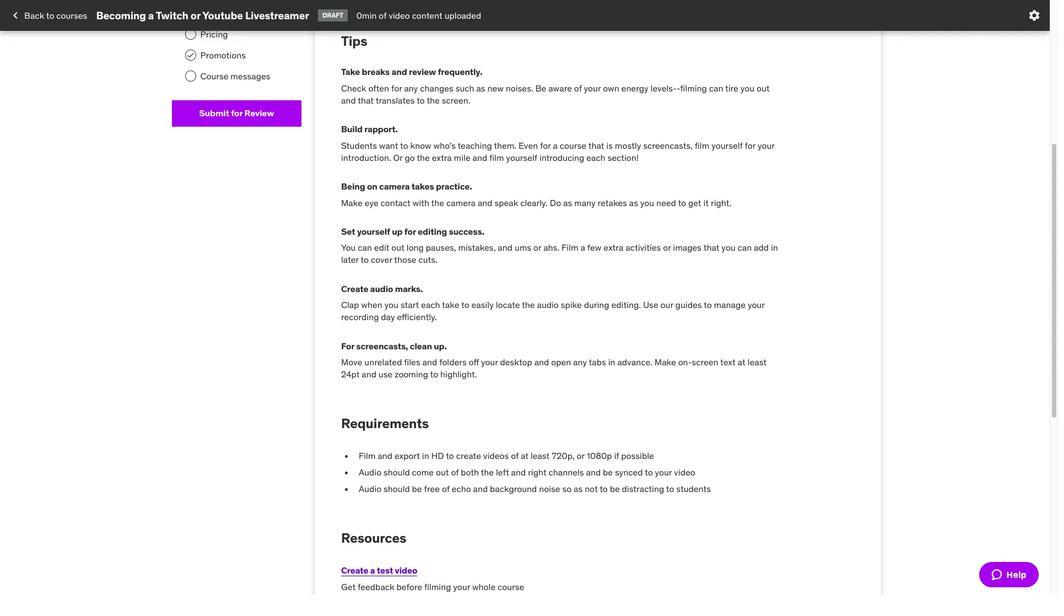 Task type: vqa. For each thing, say whether or not it's contained in the screenshot.
6.5
no



Task type: locate. For each thing, give the bounding box(es) containing it.
audio down requirements
[[359, 467, 381, 478]]

can left tire
[[709, 82, 723, 93]]

0min of video content uploaded
[[356, 10, 481, 21]]

0 horizontal spatial in
[[422, 450, 429, 461]]

create up get
[[341, 565, 368, 576]]

or left ahs.
[[533, 242, 541, 253]]

can right you
[[358, 242, 372, 253]]

1 vertical spatial in
[[608, 357, 615, 368]]

as right so
[[574, 483, 583, 495]]

at inside for screencasts, clean up. move unrelated files and folders off your desktop and open any tabs in advance. make on-screen text at least 24pt and use zooming to highlight.
[[738, 357, 745, 368]]

and left export
[[378, 450, 392, 461]]

0 vertical spatial that
[[358, 95, 374, 106]]

screencasts, up unrelated
[[356, 340, 408, 351]]

it
[[703, 197, 709, 208]]

course up introducing
[[560, 140, 586, 151]]

2 horizontal spatial yourself
[[712, 140, 743, 151]]

make
[[341, 197, 363, 208], [655, 357, 676, 368]]

uploaded
[[445, 10, 481, 21]]

can left add
[[738, 242, 752, 253]]

incomplete image for course messages
[[185, 71, 196, 82]]

of right aware
[[574, 82, 582, 93]]

the inside being on camera takes practice. make eye contact with the camera and speak clearly. do as many retakes as you need to get it right.
[[431, 197, 444, 208]]

as inside take breaks and review frequently. check often for any changes such as new noises. be aware of your own energy levels--filming can tire you out and that translates to the screen.
[[476, 82, 485, 93]]

in left hd
[[422, 450, 429, 461]]

1 vertical spatial audio
[[537, 299, 559, 310]]

2 vertical spatial that
[[704, 242, 719, 253]]

1 vertical spatial screencasts,
[[356, 340, 408, 351]]

1 vertical spatial out
[[391, 242, 404, 253]]

1 vertical spatial course
[[498, 581, 524, 592]]

0 vertical spatial make
[[341, 197, 363, 208]]

own
[[603, 82, 619, 93]]

incomplete image
[[185, 28, 196, 40], [185, 71, 196, 82]]

in right add
[[771, 242, 778, 253]]

create up clap on the left of the page
[[341, 283, 368, 294]]

as left new
[[476, 82, 485, 93]]

few
[[587, 242, 601, 253]]

0 horizontal spatial each
[[421, 299, 440, 310]]

and left speak
[[478, 197, 492, 208]]

extra inside the build rapport. students want to know who's teaching them. even for a course that is mostly screencasts, film yourself for your introduction. or go the extra mile and film yourself introducing each section!
[[432, 152, 452, 163]]

you up day
[[384, 299, 398, 310]]

filming right levels-
[[680, 82, 707, 93]]

2 should from the top
[[384, 483, 410, 495]]

1 should from the top
[[384, 467, 410, 478]]

2 horizontal spatial can
[[738, 242, 752, 253]]

the inside take breaks and review frequently. check often for any changes such as new noises. be aware of your own energy levels--filming can tire you out and that translates to the screen.
[[427, 95, 440, 106]]

course down promotions
[[200, 71, 228, 82]]

later
[[341, 254, 359, 265]]

retakes
[[598, 197, 627, 208]]

course for course messages
[[200, 71, 228, 82]]

for inside button
[[231, 108, 243, 119]]

submit for review button
[[172, 100, 301, 127]]

so
[[562, 483, 572, 495]]

1 vertical spatial audio
[[359, 483, 381, 495]]

a
[[148, 9, 154, 22], [553, 140, 558, 151], [581, 242, 585, 253], [370, 565, 375, 576]]

levels-
[[651, 82, 677, 93]]

incomplete image inside pricing 'link'
[[185, 28, 196, 40]]

course messages link
[[172, 66, 301, 87]]

to inside set yourself up for editing success. you can edit out long pauses, mistakes, and ums or ahs. film a few extra activities or images that you can add in later to cover those cuts.
[[361, 254, 369, 265]]

1 horizontal spatial any
[[573, 357, 587, 368]]

takes
[[411, 181, 434, 192]]

course up pricing
[[200, 7, 228, 18]]

course right "whole"
[[498, 581, 524, 592]]

1 vertical spatial any
[[573, 357, 587, 368]]

1 vertical spatial extra
[[604, 242, 623, 253]]

you right tire
[[740, 82, 754, 93]]

any left 'tabs'
[[573, 357, 587, 368]]

and left "use"
[[362, 369, 376, 380]]

0 horizontal spatial any
[[404, 82, 418, 93]]

promotions link
[[172, 45, 301, 66]]

1 horizontal spatial make
[[655, 357, 676, 368]]

completed image
[[186, 51, 195, 60]]

1 horizontal spatial filming
[[680, 82, 707, 93]]

video up before
[[395, 565, 417, 576]]

0 vertical spatial should
[[384, 467, 410, 478]]

0 horizontal spatial at
[[521, 450, 528, 461]]

extra down who's
[[432, 152, 452, 163]]

to right hd
[[446, 450, 454, 461]]

and inside being on camera takes practice. make eye contact with the camera and speak clearly. do as many retakes as you need to get it right.
[[478, 197, 492, 208]]

for inside set yourself up for editing success. you can edit out long pauses, mistakes, and ums or ahs. film a few extra activities or images that you can add in later to cover those cuts.
[[404, 226, 416, 237]]

1 course from the top
[[200, 7, 228, 18]]

any down review
[[404, 82, 418, 93]]

0 vertical spatial course
[[200, 7, 228, 18]]

0 horizontal spatial least
[[531, 450, 550, 461]]

audio up 'resources'
[[359, 483, 381, 495]]

your inside for screencasts, clean up. move unrelated files and folders off your desktop and open any tabs in advance. make on-screen text at least 24pt and use zooming to highlight.
[[481, 357, 498, 368]]

make down being
[[341, 197, 363, 208]]

export
[[395, 450, 420, 461]]

the inside 'create audio marks. clap when you start each take to easily locate the audio spike during editing. use our guides to manage your recording day efficiently.'
[[522, 299, 535, 310]]

2 horizontal spatial in
[[771, 242, 778, 253]]

film down requirements
[[359, 450, 376, 461]]

submit for review
[[199, 108, 274, 119]]

0 horizontal spatial screencasts,
[[356, 340, 408, 351]]

to up go on the left of the page
[[400, 140, 408, 151]]

720p,
[[552, 450, 575, 461]]

1 horizontal spatial course
[[560, 140, 586, 151]]

a left test
[[370, 565, 375, 576]]

film right ahs.
[[562, 242, 578, 253]]

course landing page link
[[172, 2, 301, 24]]

eye
[[365, 197, 378, 208]]

out inside take breaks and review frequently. check often for any changes such as new noises. be aware of your own energy levels--filming can tire you out and that translates to the screen.
[[757, 82, 770, 93]]

0 horizontal spatial film
[[359, 450, 376, 461]]

1 horizontal spatial audio
[[537, 299, 559, 310]]

2 create from the top
[[341, 565, 368, 576]]

translates
[[376, 95, 415, 106]]

0 vertical spatial film
[[562, 242, 578, 253]]

each left section!
[[586, 152, 605, 163]]

0 vertical spatial out
[[757, 82, 770, 93]]

0 horizontal spatial out
[[391, 242, 404, 253]]

a left the 'twitch'
[[148, 9, 154, 22]]

as right do
[[563, 197, 572, 208]]

test
[[377, 565, 393, 576]]

new
[[487, 82, 504, 93]]

a up introducing
[[553, 140, 558, 151]]

incomplete image inside the course messages link
[[185, 71, 196, 82]]

can inside take breaks and review frequently. check often for any changes such as new noises. be aware of your own energy levels--filming can tire you out and that translates to the screen.
[[709, 82, 723, 93]]

film inside set yourself up for editing success. you can edit out long pauses, mistakes, and ums or ahs. film a few extra activities or images that you can add in later to cover those cuts.
[[562, 242, 578, 253]]

video up students
[[674, 467, 695, 478]]

audio should be free of echo and background noise so as not to be distracting to students
[[359, 483, 711, 495]]

screencasts, right mostly
[[643, 140, 693, 151]]

1 vertical spatial course
[[200, 71, 228, 82]]

back to courses link
[[9, 6, 87, 25]]

those
[[394, 254, 416, 265]]

any inside take breaks and review frequently. check often for any changes such as new noises. be aware of your own energy levels--filming can tire you out and that translates to the screen.
[[404, 82, 418, 93]]

1 vertical spatial each
[[421, 299, 440, 310]]

0 vertical spatial create
[[341, 283, 368, 294]]

to inside for screencasts, clean up. move unrelated files and folders off your desktop and open any tabs in advance. make on-screen text at least 24pt and use zooming to highlight.
[[430, 369, 438, 380]]

0 vertical spatial video
[[389, 10, 410, 21]]

1 horizontal spatial in
[[608, 357, 615, 368]]

1 incomplete image from the top
[[185, 28, 196, 40]]

breaks
[[362, 66, 390, 77]]

that left the is
[[588, 140, 604, 151]]

that down check
[[358, 95, 374, 106]]

to
[[46, 10, 54, 21], [417, 95, 425, 106], [400, 140, 408, 151], [678, 197, 686, 208], [361, 254, 369, 265], [461, 299, 469, 310], [704, 299, 712, 310], [430, 369, 438, 380], [446, 450, 454, 461], [645, 467, 653, 478], [600, 483, 608, 495], [666, 483, 674, 495]]

audio for audio should come out of both the left and right channels and be synced to your video
[[359, 467, 381, 478]]

0 vertical spatial in
[[771, 242, 778, 253]]

1 vertical spatial that
[[588, 140, 604, 151]]

the right locate
[[522, 299, 535, 310]]

that inside set yourself up for editing success. you can edit out long pauses, mistakes, and ums or ahs. film a few extra activities or images that you can add in later to cover those cuts.
[[704, 242, 719, 253]]

page
[[262, 7, 281, 18]]

promotions
[[200, 50, 246, 61]]

synced
[[615, 467, 643, 478]]

set
[[341, 226, 355, 237]]

out
[[757, 82, 770, 93], [391, 242, 404, 253], [436, 467, 449, 478]]

out up those
[[391, 242, 404, 253]]

1 horizontal spatial can
[[709, 82, 723, 93]]

0 horizontal spatial make
[[341, 197, 363, 208]]

1 vertical spatial should
[[384, 483, 410, 495]]

camera up contact
[[379, 181, 410, 192]]

make left on- at bottom right
[[655, 357, 676, 368]]

audio up when
[[370, 283, 393, 294]]

screencasts,
[[643, 140, 693, 151], [356, 340, 408, 351]]

manage
[[714, 299, 746, 310]]

yourself
[[712, 140, 743, 151], [506, 152, 537, 163], [357, 226, 390, 237]]

2 audio from the top
[[359, 483, 381, 495]]

landing
[[231, 7, 260, 18]]

to right take
[[461, 299, 469, 310]]

of
[[379, 10, 386, 21], [574, 82, 582, 93], [511, 450, 519, 461], [451, 467, 459, 478], [442, 483, 450, 495]]

course settings image
[[1028, 9, 1041, 22]]

youtube
[[202, 9, 243, 22]]

you left add
[[722, 242, 736, 253]]

0 vertical spatial at
[[738, 357, 745, 368]]

0 horizontal spatial filming
[[424, 581, 451, 592]]

students
[[341, 140, 377, 151]]

0 vertical spatial filming
[[680, 82, 707, 93]]

to inside being on camera takes practice. make eye contact with the camera and speak clearly. do as many retakes as you need to get it right.
[[678, 197, 686, 208]]

0 vertical spatial extra
[[432, 152, 452, 163]]

least up right
[[531, 450, 550, 461]]

1 horizontal spatial each
[[586, 152, 605, 163]]

know
[[410, 140, 431, 151]]

0 vertical spatial least
[[748, 357, 767, 368]]

each
[[586, 152, 605, 163], [421, 299, 440, 310]]

in
[[771, 242, 778, 253], [608, 357, 615, 368], [422, 450, 429, 461]]

video left the content on the top left of page
[[389, 10, 410, 21]]

and right echo at bottom left
[[473, 483, 488, 495]]

1 vertical spatial make
[[655, 357, 676, 368]]

you left need
[[640, 197, 654, 208]]

1 vertical spatial create
[[341, 565, 368, 576]]

the down "know"
[[417, 152, 430, 163]]

clearly.
[[520, 197, 548, 208]]

incomplete image
[[185, 7, 196, 18]]

0 horizontal spatial extra
[[432, 152, 452, 163]]

least inside for screencasts, clean up. move unrelated files and folders off your desktop and open any tabs in advance. make on-screen text at least 24pt and use zooming to highlight.
[[748, 357, 767, 368]]

to right guides
[[704, 299, 712, 310]]

1 vertical spatial film
[[489, 152, 504, 163]]

for
[[391, 82, 402, 93], [231, 108, 243, 119], [540, 140, 551, 151], [745, 140, 756, 151], [404, 226, 416, 237]]

up.
[[434, 340, 447, 351]]

0 horizontal spatial course
[[498, 581, 524, 592]]

or right the 'twitch'
[[191, 9, 201, 22]]

1 vertical spatial incomplete image
[[185, 71, 196, 82]]

each up efficiently.
[[421, 299, 440, 310]]

the down changes
[[427, 95, 440, 106]]

and left review
[[392, 66, 407, 77]]

2 vertical spatial yourself
[[357, 226, 390, 237]]

to up distracting
[[645, 467, 653, 478]]

camera down practice.
[[446, 197, 476, 208]]

0 vertical spatial incomplete image
[[185, 28, 196, 40]]

to down changes
[[417, 95, 425, 106]]

1 horizontal spatial screencasts,
[[643, 140, 693, 151]]

be down synced
[[610, 483, 620, 495]]

0 vertical spatial any
[[404, 82, 418, 93]]

screencasts, inside the build rapport. students want to know who's teaching them. even for a course that is mostly screencasts, film yourself for your introduction. or go the extra mile and film yourself introducing each section!
[[643, 140, 693, 151]]

2 horizontal spatial out
[[757, 82, 770, 93]]

create inside 'create audio marks. clap when you start each take to easily locate the audio spike during editing. use our guides to manage your recording day efficiently.'
[[341, 283, 368, 294]]

clap
[[341, 299, 359, 310]]

1 horizontal spatial that
[[588, 140, 604, 151]]

that
[[358, 95, 374, 106], [588, 140, 604, 151], [704, 242, 719, 253]]

easily
[[471, 299, 494, 310]]

course
[[200, 7, 228, 18], [200, 71, 228, 82]]

at
[[738, 357, 745, 368], [521, 450, 528, 461]]

many
[[574, 197, 596, 208]]

of right the free at the left of the page
[[442, 483, 450, 495]]

create
[[341, 283, 368, 294], [341, 565, 368, 576]]

at right the text
[[738, 357, 745, 368]]

background
[[490, 483, 537, 495]]

0 horizontal spatial yourself
[[357, 226, 390, 237]]

0 vertical spatial screencasts,
[[643, 140, 693, 151]]

incomplete image for pricing
[[185, 28, 196, 40]]

2 horizontal spatial that
[[704, 242, 719, 253]]

least right the text
[[748, 357, 767, 368]]

1 horizontal spatial least
[[748, 357, 767, 368]]

1 horizontal spatial film
[[695, 140, 709, 151]]

who's
[[433, 140, 456, 151]]

extra inside set yourself up for editing success. you can edit out long pauses, mistakes, and ums or ahs. film a few extra activities or images that you can add in later to cover those cuts.
[[604, 242, 623, 253]]

audio should come out of both the left and right channels and be synced to your video
[[359, 467, 695, 478]]

in right 'tabs'
[[608, 357, 615, 368]]

1 vertical spatial filming
[[424, 581, 451, 592]]

1 horizontal spatial extra
[[604, 242, 623, 253]]

incomplete image down completed element
[[185, 71, 196, 82]]

0 vertical spatial camera
[[379, 181, 410, 192]]

film and export in hd to create videos of at least 720p, or 1080p if possible
[[359, 450, 654, 461]]

course for course landing page
[[200, 7, 228, 18]]

to right later
[[361, 254, 369, 265]]

your
[[584, 82, 601, 93], [758, 140, 775, 151], [748, 299, 765, 310], [481, 357, 498, 368], [655, 467, 672, 478], [453, 581, 470, 592]]

1 vertical spatial at
[[521, 450, 528, 461]]

1 horizontal spatial camera
[[446, 197, 476, 208]]

noise
[[539, 483, 560, 495]]

any inside for screencasts, clean up. move unrelated files and folders off your desktop and open any tabs in advance. make on-screen text at least 24pt and use zooming to highlight.
[[573, 357, 587, 368]]

audio left "spike"
[[537, 299, 559, 310]]

0 vertical spatial course
[[560, 140, 586, 151]]

at up audio should come out of both the left and right channels and be synced to your video
[[521, 450, 528, 461]]

to inside the build rapport. students want to know who's teaching them. even for a course that is mostly screencasts, film yourself for your introduction. or go the extra mile and film yourself introducing each section!
[[400, 140, 408, 151]]

to left get
[[678, 197, 686, 208]]

filming right before
[[424, 581, 451, 592]]

to right zooming
[[430, 369, 438, 380]]

and up not
[[586, 467, 601, 478]]

that right images
[[704, 242, 719, 253]]

audio
[[359, 467, 381, 478], [359, 483, 381, 495]]

and left ums
[[498, 242, 513, 253]]

out right tire
[[757, 82, 770, 93]]

extra right few
[[604, 242, 623, 253]]

review
[[244, 108, 274, 119]]

0 vertical spatial audio
[[359, 467, 381, 478]]

a left few
[[581, 242, 585, 253]]

whole
[[472, 581, 496, 592]]

2 course from the top
[[200, 71, 228, 82]]

out down hd
[[436, 467, 449, 478]]

create for create audio marks. clap when you start each take to easily locate the audio spike during editing. use our guides to manage your recording day efficiently.
[[341, 283, 368, 294]]

1 horizontal spatial at
[[738, 357, 745, 368]]

the right with
[[431, 197, 444, 208]]

0 horizontal spatial that
[[358, 95, 374, 106]]

screencasts, inside for screencasts, clean up. move unrelated files and folders off your desktop and open any tabs in advance. make on-screen text at least 24pt and use zooming to highlight.
[[356, 340, 408, 351]]

1 create from the top
[[341, 283, 368, 294]]

success.
[[449, 226, 484, 237]]

1 horizontal spatial yourself
[[506, 152, 537, 163]]

or right 720p,
[[577, 450, 585, 461]]

0 vertical spatial each
[[586, 152, 605, 163]]

up
[[392, 226, 403, 237]]

add
[[754, 242, 769, 253]]

incomplete image down incomplete icon
[[185, 28, 196, 40]]

2 vertical spatial out
[[436, 467, 449, 478]]

for inside take breaks and review frequently. check often for any changes such as new noises. be aware of your own energy levels--filming can tire you out and that translates to the screen.
[[391, 82, 402, 93]]

should
[[384, 467, 410, 478], [384, 483, 410, 495]]

being
[[341, 181, 365, 192]]

and down teaching
[[473, 152, 487, 163]]

introduction.
[[341, 152, 391, 163]]

create for create a test video
[[341, 565, 368, 576]]

0 vertical spatial yourself
[[712, 140, 743, 151]]

1 horizontal spatial film
[[562, 242, 578, 253]]

day
[[381, 312, 395, 323]]

create a test video link
[[341, 565, 417, 576]]

0 vertical spatial audio
[[370, 283, 393, 294]]

1 audio from the top
[[359, 467, 381, 478]]

even
[[519, 140, 538, 151]]

2 incomplete image from the top
[[185, 71, 196, 82]]

to right not
[[600, 483, 608, 495]]

create
[[456, 450, 481, 461]]



Task type: describe. For each thing, give the bounding box(es) containing it.
0 vertical spatial film
[[695, 140, 709, 151]]

1 vertical spatial least
[[531, 450, 550, 461]]

and left open
[[534, 357, 549, 368]]

1 vertical spatial film
[[359, 450, 376, 461]]

the inside the build rapport. students want to know who's teaching them. even for a course that is mostly screencasts, film yourself for your introduction. or go the extra mile and film yourself introducing each section!
[[417, 152, 430, 163]]

or left images
[[663, 242, 671, 253]]

practice.
[[436, 181, 472, 192]]

each inside 'create audio marks. clap when you start each take to easily locate the audio spike during editing. use our guides to manage your recording day efficiently.'
[[421, 299, 440, 310]]

create a test video
[[341, 565, 417, 576]]

of right videos
[[511, 450, 519, 461]]

and right files
[[422, 357, 437, 368]]

becoming a twitch or youtube livestreamer
[[96, 9, 309, 22]]

to inside take breaks and review frequently. check often for any changes such as new noises. be aware of your own energy levels--filming can tire you out and that translates to the screen.
[[417, 95, 425, 106]]

not
[[585, 483, 598, 495]]

of right "0min"
[[379, 10, 386, 21]]

take
[[341, 66, 360, 77]]

come
[[412, 467, 434, 478]]

as right retakes
[[629, 197, 638, 208]]

locate
[[496, 299, 520, 310]]

off
[[469, 357, 479, 368]]

for screencasts, clean up. move unrelated files and folders off your desktop and open any tabs in advance. make on-screen text at least 24pt and use zooming to highlight.
[[341, 340, 767, 380]]

section!
[[608, 152, 639, 163]]

unrelated
[[364, 357, 402, 368]]

be left the free at the left of the page
[[412, 483, 422, 495]]

clean
[[410, 340, 432, 351]]

to right back
[[46, 10, 54, 21]]

noises.
[[506, 82, 533, 93]]

editing.
[[611, 299, 641, 310]]

often
[[368, 82, 389, 93]]

guides
[[675, 299, 702, 310]]

long
[[407, 242, 424, 253]]

cover
[[371, 254, 392, 265]]

0 horizontal spatial film
[[489, 152, 504, 163]]

editing
[[418, 226, 447, 237]]

you
[[341, 242, 356, 253]]

a inside the build rapport. students want to know who's teaching them. even for a course that is mostly screencasts, film yourself for your introduction. or go the extra mile and film yourself introducing each section!
[[553, 140, 558, 151]]

open
[[551, 357, 571, 368]]

should for come
[[384, 467, 410, 478]]

and inside set yourself up for editing success. you can edit out long pauses, mistakes, and ums or ahs. film a few extra activities or images that you can add in later to cover those cuts.
[[498, 242, 513, 253]]

of inside take breaks and review frequently. check often for any changes such as new noises. be aware of your own energy levels--filming can tire you out and that translates to the screen.
[[574, 82, 582, 93]]

screen.
[[442, 95, 470, 106]]

1 vertical spatial video
[[674, 467, 695, 478]]

right
[[528, 467, 546, 478]]

review
[[409, 66, 436, 77]]

2 vertical spatial in
[[422, 450, 429, 461]]

and down check
[[341, 95, 356, 106]]

students
[[676, 483, 711, 495]]

left
[[496, 467, 509, 478]]

0 horizontal spatial can
[[358, 242, 372, 253]]

go
[[405, 152, 415, 163]]

courses
[[56, 10, 87, 21]]

you inside take breaks and review frequently. check often for any changes such as new noises. be aware of your own energy levels--filming can tire you out and that translates to the screen.
[[740, 82, 754, 93]]

0 horizontal spatial camera
[[379, 181, 410, 192]]

make inside being on camera takes practice. make eye contact with the camera and speak clearly. do as many retakes as you need to get it right.
[[341, 197, 363, 208]]

filming inside take breaks and review frequently. check often for any changes such as new noises. be aware of your own energy levels--filming can tire you out and that translates to the screen.
[[680, 82, 707, 93]]

the left left
[[481, 467, 494, 478]]

you inside being on camera takes practice. make eye contact with the camera and speak clearly. do as many retakes as you need to get it right.
[[640, 197, 654, 208]]

get
[[688, 197, 701, 208]]

before
[[397, 581, 422, 592]]

in inside for screencasts, clean up. move unrelated files and folders off your desktop and open any tabs in advance. make on-screen text at least 24pt and use zooming to highlight.
[[608, 357, 615, 368]]

images
[[673, 242, 702, 253]]

spike
[[561, 299, 582, 310]]

resources
[[341, 529, 406, 547]]

edit
[[374, 242, 389, 253]]

1080p
[[587, 450, 612, 461]]

during
[[584, 299, 609, 310]]

use
[[643, 299, 658, 310]]

draft
[[322, 11, 343, 19]]

get feedback before filming your whole course
[[341, 581, 524, 592]]

your inside the build rapport. students want to know who's teaching them. even for a course that is mostly screencasts, film yourself for your introduction. or go the extra mile and film yourself introducing each section!
[[758, 140, 775, 151]]

24pt
[[341, 369, 360, 380]]

0 horizontal spatial audio
[[370, 283, 393, 294]]

such
[[456, 82, 474, 93]]

our
[[660, 299, 673, 310]]

or
[[393, 152, 403, 163]]

speak
[[495, 197, 518, 208]]

both
[[461, 467, 479, 478]]

out inside set yourself up for editing success. you can edit out long pauses, mistakes, and ums or ahs. film a few extra activities or images that you can add in later to cover those cuts.
[[391, 242, 404, 253]]

aware
[[548, 82, 572, 93]]

a inside set yourself up for editing success. you can edit out long pauses, mistakes, and ums or ahs. film a few extra activities or images that you can add in later to cover those cuts.
[[581, 242, 585, 253]]

2 vertical spatial video
[[395, 565, 417, 576]]

ahs.
[[543, 242, 559, 253]]

echo
[[452, 483, 471, 495]]

you inside 'create audio marks. clap when you start each take to easily locate the audio spike during editing. use our guides to manage your recording day efficiently.'
[[384, 299, 398, 310]]

introducing
[[539, 152, 584, 163]]

in inside set yourself up for editing success. you can edit out long pauses, mistakes, and ums or ahs. film a few extra activities or images that you can add in later to cover those cuts.
[[771, 242, 778, 253]]

pricing link
[[172, 24, 301, 45]]

back to courses
[[24, 10, 87, 21]]

course inside the build rapport. students want to know who's teaching them. even for a course that is mostly screencasts, film yourself for your introduction. or go the extra mile and film yourself introducing each section!
[[560, 140, 586, 151]]

and inside the build rapport. students want to know who's teaching them. even for a course that is mostly screencasts, film yourself for your introduction. or go the extra mile and film yourself introducing each section!
[[473, 152, 487, 163]]

becoming
[[96, 9, 146, 22]]

twitch
[[156, 9, 188, 22]]

need
[[656, 197, 676, 208]]

make inside for screencasts, clean up. move unrelated files and folders off your desktop and open any tabs in advance. make on-screen text at least 24pt and use zooming to highlight.
[[655, 357, 676, 368]]

1 horizontal spatial out
[[436, 467, 449, 478]]

zooming
[[395, 369, 428, 380]]

your inside take breaks and review frequently. check often for any changes such as new noises. be aware of your own energy levels--filming can tire you out and that translates to the screen.
[[584, 82, 601, 93]]

be down 1080p
[[603, 467, 613, 478]]

should for be
[[384, 483, 410, 495]]

contact
[[381, 197, 410, 208]]

highlight.
[[440, 369, 477, 380]]

audio for audio should be free of echo and background noise so as not to be distracting to students
[[359, 483, 381, 495]]

pauses,
[[426, 242, 456, 253]]

start
[[401, 299, 419, 310]]

that inside the build rapport. students want to know who's teaching them. even for a course that is mostly screencasts, film yourself for your introduction. or go the extra mile and film yourself introducing each section!
[[588, 140, 604, 151]]

recording
[[341, 312, 379, 323]]

free
[[424, 483, 440, 495]]

you inside set yourself up for editing success. you can edit out long pauses, mistakes, and ums or ahs. film a few extra activities or images that you can add in later to cover those cuts.
[[722, 242, 736, 253]]

and right left
[[511, 467, 526, 478]]

marks.
[[395, 283, 423, 294]]

cuts.
[[419, 254, 438, 265]]

messages
[[231, 71, 270, 82]]

them.
[[494, 140, 516, 151]]

each inside the build rapport. students want to know who's teaching them. even for a course that is mostly screencasts, film yourself for your introduction. or go the extra mile and film yourself introducing each section!
[[586, 152, 605, 163]]

rapport.
[[364, 124, 398, 135]]

course messages
[[200, 71, 270, 82]]

1 vertical spatial camera
[[446, 197, 476, 208]]

frequently.
[[438, 66, 482, 77]]

when
[[361, 299, 382, 310]]

use
[[379, 369, 393, 380]]

check
[[341, 82, 366, 93]]

that inside take breaks and review frequently. check often for any changes such as new noises. be aware of your own energy levels--filming can tire you out and that translates to the screen.
[[358, 95, 374, 106]]

medium image
[[9, 9, 22, 22]]

activities
[[626, 242, 661, 253]]

if
[[614, 450, 619, 461]]

to left students
[[666, 483, 674, 495]]

tips
[[341, 32, 367, 49]]

be
[[535, 82, 546, 93]]

of left both
[[451, 467, 459, 478]]

energy
[[621, 82, 648, 93]]

channels
[[549, 467, 584, 478]]

your inside 'create audio marks. clap when you start each take to easily locate the audio spike during editing. use our guides to manage your recording day efficiently.'
[[748, 299, 765, 310]]

videos
[[483, 450, 509, 461]]

1 vertical spatial yourself
[[506, 152, 537, 163]]

mistakes,
[[458, 242, 496, 253]]

files
[[404, 357, 420, 368]]

completed element
[[185, 50, 196, 61]]

yourself inside set yourself up for editing success. you can edit out long pauses, mistakes, and ums or ahs. film a few extra activities or images that you can add in later to cover those cuts.
[[357, 226, 390, 237]]



